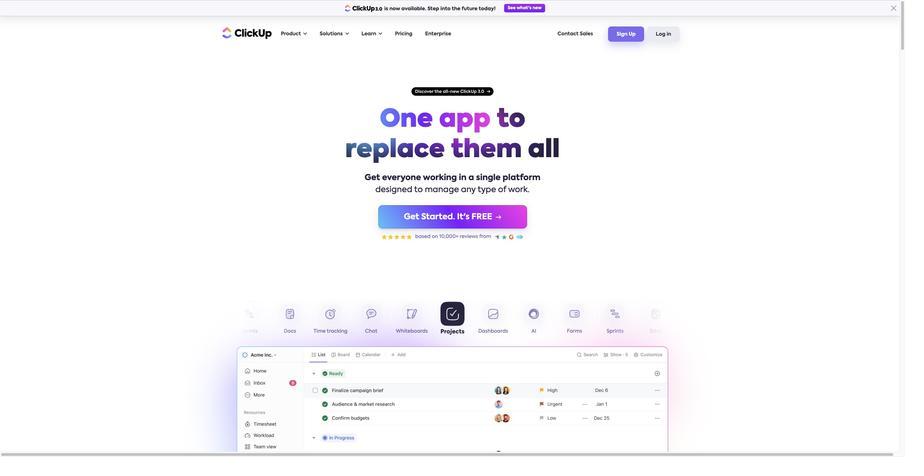 Task type: describe. For each thing, give the bounding box(es) containing it.
any
[[461, 186, 476, 194]]

docs for 2nd docs button from left
[[650, 329, 663, 334]]

now
[[390, 6, 401, 11]]

from
[[480, 235, 492, 240]]

enterprise
[[426, 31, 452, 36]]

sign up button
[[609, 27, 645, 42]]

contact sales
[[558, 31, 594, 36]]

see what's new link
[[505, 4, 546, 12]]

free
[[472, 213, 493, 221]]

1 time from the left
[[314, 329, 326, 334]]

working
[[423, 174, 457, 182]]

is
[[385, 6, 389, 11]]

dashboards
[[479, 329, 509, 334]]

1 forms from the left
[[201, 329, 216, 334]]

0 horizontal spatial to
[[415, 186, 423, 194]]

0 vertical spatial in
[[667, 32, 672, 37]]

them
[[451, 138, 522, 163]]

available.
[[402, 6, 427, 11]]

get started. it's free
[[404, 213, 493, 221]]

a
[[469, 174, 475, 182]]

of
[[499, 186, 507, 194]]

platform
[[503, 174, 541, 182]]

discover the all-new clickup 3.0 image
[[412, 87, 494, 96]]

whiteboards
[[396, 329, 428, 334]]

log
[[656, 32, 666, 37]]

enterprise link
[[422, 27, 455, 41]]

on
[[432, 235, 439, 240]]

future
[[462, 6, 478, 11]]

single
[[477, 174, 501, 182]]

clickup image
[[220, 26, 272, 39]]

product
[[281, 31, 301, 36]]

2 docs button from the left
[[636, 305, 677, 338]]

contact sales button
[[555, 27, 597, 41]]

projects
[[441, 330, 465, 335]]

work.
[[509, 186, 530, 194]]

get started. it's free button
[[378, 206, 527, 229]]

chat button
[[351, 305, 392, 338]]

chat
[[365, 329, 378, 334]]

see what's new
[[508, 6, 542, 10]]

sign
[[617, 32, 628, 37]]

to inside one app to replace them all
[[497, 108, 526, 133]]

the
[[452, 6, 461, 11]]

1 sprints button from the left
[[229, 305, 270, 338]]

1 vertical spatial in
[[459, 174, 467, 182]]

projects image
[[437, 451, 694, 458]]

close button image
[[892, 5, 897, 11]]

2 sprints from the left
[[607, 329, 624, 334]]

whiteboards button
[[392, 305, 433, 338]]

it's
[[458, 213, 470, 221]]

what's
[[517, 6, 532, 10]]

replace
[[346, 138, 445, 163]]

five stars image
[[382, 235, 412, 240]]

designed
[[376, 186, 413, 194]]

learn button
[[358, 27, 386, 41]]



Task type: vqa. For each thing, say whether or not it's contained in the screenshot.
As
no



Task type: locate. For each thing, give the bounding box(es) containing it.
0 horizontal spatial time tracking
[[314, 329, 348, 334]]

solutions
[[320, 31, 343, 36]]

2 time from the left
[[680, 329, 692, 334]]

dashboards button
[[473, 305, 514, 338]]

step
[[428, 6, 440, 11]]

1 vertical spatial to
[[415, 186, 423, 194]]

one app to replace them all
[[346, 108, 560, 163]]

get everyone working in a single platform
[[365, 174, 541, 182]]

0 horizontal spatial forms
[[201, 329, 216, 334]]

get up designed
[[365, 174, 380, 182]]

new
[[533, 6, 542, 10]]

0 vertical spatial to
[[497, 108, 526, 133]]

1 horizontal spatial sprints
[[607, 329, 624, 334]]

0 horizontal spatial tracking
[[327, 329, 348, 334]]

1 horizontal spatial time
[[680, 329, 692, 334]]

time
[[314, 329, 326, 334], [680, 329, 692, 334]]

sign up
[[617, 32, 636, 37]]

0 horizontal spatial get
[[365, 174, 380, 182]]

1 horizontal spatial docs button
[[636, 305, 677, 338]]

time tracking button
[[311, 305, 351, 338], [677, 305, 718, 338]]

2 sprints button from the left
[[595, 305, 636, 338]]

product button
[[278, 27, 311, 41]]

1 vertical spatial get
[[404, 213, 420, 221]]

2 time tracking button from the left
[[677, 305, 718, 338]]

all
[[528, 138, 560, 163]]

2 tracking from the left
[[693, 329, 714, 334]]

1 forms button from the left
[[188, 305, 229, 338]]

1 tracking from the left
[[327, 329, 348, 334]]

clickup 3.0 image
[[345, 4, 383, 12]]

0 vertical spatial get
[[365, 174, 380, 182]]

2 time tracking from the left
[[680, 329, 714, 334]]

in right log
[[667, 32, 672, 37]]

based on 10,000+ reviews from
[[416, 235, 492, 240]]

1 horizontal spatial forms button
[[555, 305, 595, 338]]

ai button
[[514, 305, 555, 338]]

0 horizontal spatial in
[[459, 174, 467, 182]]

app
[[440, 108, 491, 133]]

0 horizontal spatial time
[[314, 329, 326, 334]]

manage
[[425, 186, 459, 194]]

designed to manage any type of work.
[[376, 186, 530, 194]]

2 forms from the left
[[567, 329, 583, 334]]

type
[[478, 186, 497, 194]]

1 horizontal spatial time tracking
[[680, 329, 714, 334]]

today!
[[479, 6, 496, 11]]

time tracking
[[314, 329, 348, 334], [680, 329, 714, 334]]

0 horizontal spatial docs button
[[270, 305, 311, 338]]

is now available. step into the future today!
[[385, 6, 496, 11]]

1 horizontal spatial sprints button
[[595, 305, 636, 338]]

sprints
[[241, 329, 258, 334], [607, 329, 624, 334]]

2 forms button from the left
[[555, 305, 595, 338]]

one
[[380, 108, 433, 133]]

projects button
[[433, 302, 473, 338]]

log in
[[656, 32, 672, 37]]

in
[[667, 32, 672, 37], [459, 174, 467, 182]]

up
[[629, 32, 636, 37]]

get inside button
[[404, 213, 420, 221]]

1 time tracking from the left
[[314, 329, 348, 334]]

sprints button
[[229, 305, 270, 338], [595, 305, 636, 338]]

1 sprints from the left
[[241, 329, 258, 334]]

0 horizontal spatial sprints
[[241, 329, 258, 334]]

1 docs from the left
[[284, 329, 296, 334]]

1 horizontal spatial time tracking button
[[677, 305, 718, 338]]

0 horizontal spatial sprints button
[[229, 305, 270, 338]]

started.
[[422, 213, 455, 221]]

1 time tracking button from the left
[[311, 305, 351, 338]]

pricing
[[395, 31, 413, 36]]

store reviews image
[[495, 235, 524, 240]]

into
[[441, 6, 451, 11]]

0 horizontal spatial forms button
[[188, 305, 229, 338]]

contact
[[558, 31, 579, 36]]

docs
[[284, 329, 296, 334], [650, 329, 663, 334]]

solutions button
[[316, 27, 353, 41]]

learn
[[362, 31, 377, 36]]

1 horizontal spatial to
[[497, 108, 526, 133]]

1 horizontal spatial get
[[404, 213, 420, 221]]

0 horizontal spatial docs
[[284, 329, 296, 334]]

based
[[416, 235, 431, 240]]

see
[[508, 6, 516, 10]]

get for get started. it's free
[[404, 213, 420, 221]]

everyone
[[383, 174, 422, 182]]

1 horizontal spatial tracking
[[693, 329, 714, 334]]

forms
[[201, 329, 216, 334], [567, 329, 583, 334]]

docs button
[[270, 305, 311, 338], [636, 305, 677, 338]]

1 docs button from the left
[[270, 305, 311, 338]]

reviews
[[460, 235, 479, 240]]

get
[[365, 174, 380, 182], [404, 213, 420, 221]]

forms button
[[188, 305, 229, 338], [555, 305, 595, 338]]

sales
[[580, 31, 594, 36]]

ai
[[532, 329, 537, 334]]

get up based
[[404, 213, 420, 221]]

pricing link
[[392, 27, 416, 41]]

1 horizontal spatial in
[[667, 32, 672, 37]]

1 horizontal spatial docs
[[650, 329, 663, 334]]

10,000+
[[440, 235, 459, 240]]

1 horizontal spatial forms
[[567, 329, 583, 334]]

to
[[497, 108, 526, 133], [415, 186, 423, 194]]

tracking
[[327, 329, 348, 334], [693, 329, 714, 334]]

2 docs from the left
[[650, 329, 663, 334]]

0 horizontal spatial time tracking button
[[311, 305, 351, 338]]

in left a
[[459, 174, 467, 182]]

get for get everyone working in a single platform
[[365, 174, 380, 182]]

docs for second docs button from the right
[[284, 329, 296, 334]]

log in link
[[648, 27, 680, 42]]



